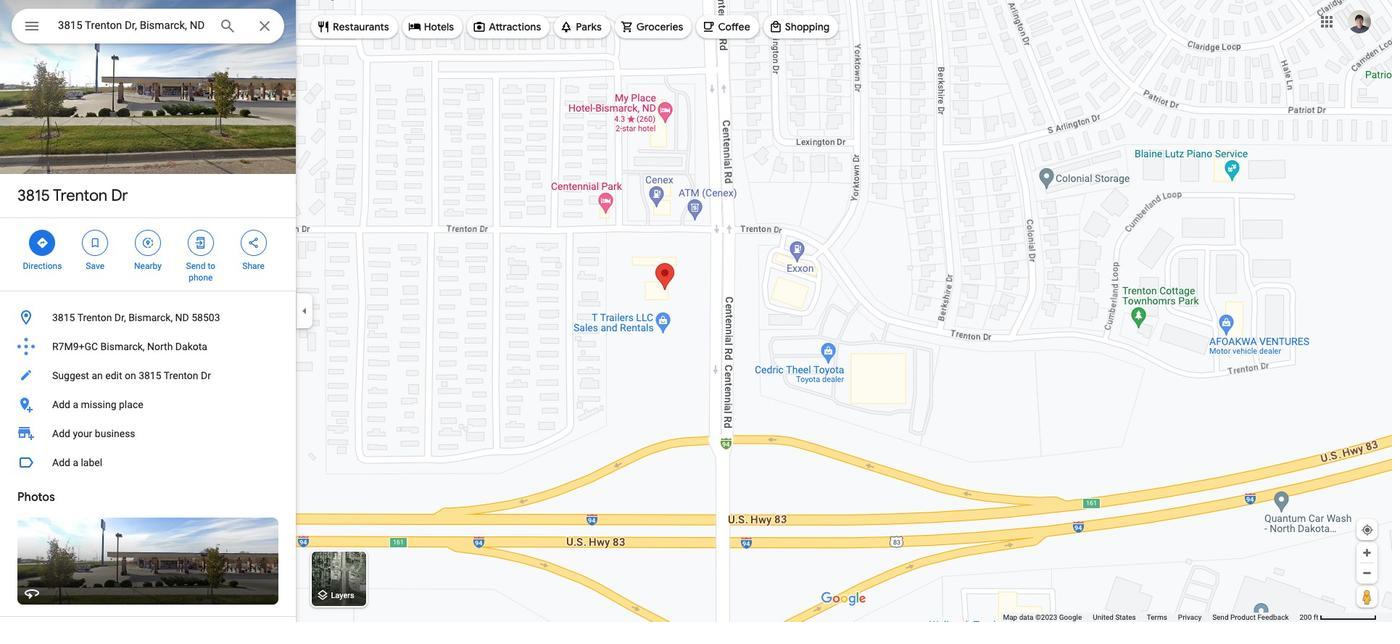 Task type: vqa. For each thing, say whether or not it's contained in the screenshot.
Google Image
no



Task type: locate. For each thing, give the bounding box(es) containing it.
footer containing map data ©2023 google
[[1003, 613, 1300, 622]]

hotels button
[[402, 9, 463, 44]]

dr down dakota
[[201, 370, 211, 381]]

send for send to phone
[[186, 261, 206, 271]]

3815 for 3815 trenton dr
[[17, 186, 50, 206]]


[[247, 235, 260, 251]]

0 horizontal spatial dr
[[111, 186, 128, 206]]

add for add your business
[[52, 428, 70, 439]]

a left missing
[[73, 399, 78, 410]]

200
[[1300, 614, 1312, 622]]

add down suggest
[[52, 399, 70, 410]]


[[36, 235, 49, 251]]

a left label
[[73, 457, 78, 468]]

united
[[1093, 614, 1114, 622]]

bismarck, down dr,
[[101, 341, 145, 352]]

add left 'your'
[[52, 428, 70, 439]]

trenton up 
[[53, 186, 107, 206]]

add
[[52, 399, 70, 410], [52, 428, 70, 439], [52, 457, 70, 468]]

0 vertical spatial bismarck,
[[128, 312, 173, 323]]

trenton
[[53, 186, 107, 206], [77, 312, 112, 323], [164, 370, 198, 381]]

0 vertical spatial trenton
[[53, 186, 107, 206]]

add inside add a label button
[[52, 457, 70, 468]]

3815
[[17, 186, 50, 206], [52, 312, 75, 323], [139, 370, 161, 381]]

parks
[[576, 20, 602, 33]]

3 add from the top
[[52, 457, 70, 468]]

bismarck, inside button
[[101, 341, 145, 352]]

3815 Trenton Dr, Bismarck, ND 58503 field
[[12, 9, 284, 44]]

your
[[73, 428, 92, 439]]

dakota
[[175, 341, 207, 352]]

bismarck, up r7m9+gc bismarck, north dakota button
[[128, 312, 173, 323]]

2 add from the top
[[52, 428, 70, 439]]

200 ft button
[[1300, 614, 1377, 622]]

zoom in image
[[1362, 548, 1373, 558]]

2 vertical spatial 3815
[[139, 370, 161, 381]]

send for send product feedback
[[1213, 614, 1229, 622]]

0 horizontal spatial send
[[186, 261, 206, 271]]

dr
[[111, 186, 128, 206], [201, 370, 211, 381]]

1 vertical spatial bismarck,
[[101, 341, 145, 352]]

©2023
[[1036, 614, 1058, 622]]

layers
[[331, 591, 355, 601]]

footer inside google maps element
[[1003, 613, 1300, 622]]

1 vertical spatial trenton
[[77, 312, 112, 323]]

trenton for dr
[[53, 186, 107, 206]]

map
[[1003, 614, 1018, 622]]

restaurants button
[[311, 9, 398, 44]]

0 vertical spatial send
[[186, 261, 206, 271]]


[[23, 16, 41, 36]]

add your business
[[52, 428, 135, 439]]

3815 trenton dr, bismarck, nd 58503
[[52, 312, 220, 323]]

an
[[92, 370, 103, 381]]

place
[[119, 399, 143, 410]]

1 vertical spatial add
[[52, 428, 70, 439]]

google account: nolan park  
(nolan.park@adept.ai) image
[[1348, 10, 1371, 33]]

200 ft
[[1300, 614, 1319, 622]]

1 horizontal spatial 3815
[[52, 312, 75, 323]]

parks button
[[554, 9, 610, 44]]

2 a from the top
[[73, 457, 78, 468]]

suggest an edit on 3815 trenton dr
[[52, 370, 211, 381]]

3815 right on
[[139, 370, 161, 381]]

add inside add your business link
[[52, 428, 70, 439]]

add a missing place button
[[0, 390, 296, 419]]


[[89, 235, 102, 251]]

feedback
[[1258, 614, 1289, 622]]

0 vertical spatial add
[[52, 399, 70, 410]]

footer
[[1003, 613, 1300, 622]]

terms
[[1147, 614, 1167, 622]]

shopping button
[[763, 9, 839, 44]]

3815 up r7m9+gc
[[52, 312, 75, 323]]

3815 trenton dr
[[17, 186, 128, 206]]

0 vertical spatial dr
[[111, 186, 128, 206]]

send inside button
[[1213, 614, 1229, 622]]

attractions button
[[467, 9, 550, 44]]

dr up actions for 3815 trenton dr region on the top left of the page
[[111, 186, 128, 206]]

add a missing place
[[52, 399, 143, 410]]

None field
[[58, 17, 207, 34]]

send
[[186, 261, 206, 271], [1213, 614, 1229, 622]]

trenton for dr,
[[77, 312, 112, 323]]

 button
[[12, 9, 52, 46]]

restaurants
[[333, 20, 389, 33]]

trenton down dakota
[[164, 370, 198, 381]]

save
[[86, 261, 104, 271]]

1 horizontal spatial dr
[[201, 370, 211, 381]]

0 vertical spatial 3815
[[17, 186, 50, 206]]

united states button
[[1093, 613, 1136, 622]]

0 vertical spatial a
[[73, 399, 78, 410]]

1 a from the top
[[73, 399, 78, 410]]

1 add from the top
[[52, 399, 70, 410]]

1 vertical spatial 3815
[[52, 312, 75, 323]]

bismarck,
[[128, 312, 173, 323], [101, 341, 145, 352]]

states
[[1116, 614, 1136, 622]]

privacy
[[1178, 614, 1202, 622]]

1 vertical spatial send
[[1213, 614, 1229, 622]]

send inside 'send to phone'
[[186, 261, 206, 271]]

send left product
[[1213, 614, 1229, 622]]

0 horizontal spatial 3815
[[17, 186, 50, 206]]

a
[[73, 399, 78, 410], [73, 457, 78, 468]]

1 vertical spatial dr
[[201, 370, 211, 381]]

map data ©2023 google
[[1003, 614, 1082, 622]]

add inside 'add a missing place' button
[[52, 399, 70, 410]]

3815 up 
[[17, 186, 50, 206]]

1 horizontal spatial send
[[1213, 614, 1229, 622]]

1 vertical spatial a
[[73, 457, 78, 468]]

shopping
[[785, 20, 830, 33]]

directions
[[23, 261, 62, 271]]

trenton left dr,
[[77, 312, 112, 323]]

phone
[[189, 273, 213, 283]]

send up phone
[[186, 261, 206, 271]]

2 vertical spatial add
[[52, 457, 70, 468]]

add left label
[[52, 457, 70, 468]]



Task type: describe. For each thing, give the bounding box(es) containing it.
product
[[1231, 614, 1256, 622]]

2 vertical spatial trenton
[[164, 370, 198, 381]]

58503
[[192, 312, 220, 323]]

ft
[[1314, 614, 1319, 622]]

data
[[1019, 614, 1034, 622]]

north
[[147, 341, 173, 352]]

r7m9+gc bismarck, north dakota button
[[0, 332, 296, 361]]

none field inside 3815 trenton dr, bismarck, nd 58503 field
[[58, 17, 207, 34]]


[[194, 235, 207, 251]]

 search field
[[12, 9, 284, 46]]

nearby
[[134, 261, 162, 271]]

missing
[[81, 399, 116, 410]]

google maps element
[[0, 0, 1392, 622]]

2 horizontal spatial 3815
[[139, 370, 161, 381]]

3815 trenton dr, bismarck, nd 58503 button
[[0, 303, 296, 332]]


[[141, 235, 154, 251]]

coffee
[[718, 20, 750, 33]]

business
[[95, 428, 135, 439]]

add for add a missing place
[[52, 399, 70, 410]]

label
[[81, 457, 102, 468]]

coffee button
[[697, 9, 759, 44]]

groceries
[[637, 20, 683, 33]]

privacy button
[[1178, 613, 1202, 622]]

add for add a label
[[52, 457, 70, 468]]

show your location image
[[1361, 524, 1374, 537]]

united states
[[1093, 614, 1136, 622]]

google
[[1059, 614, 1082, 622]]

3815 trenton dr main content
[[0, 0, 296, 622]]

a for missing
[[73, 399, 78, 410]]

edit
[[105, 370, 122, 381]]

share
[[242, 261, 265, 271]]

dr inside button
[[201, 370, 211, 381]]

photos
[[17, 490, 55, 505]]

zoom out image
[[1362, 568, 1373, 579]]

send product feedback
[[1213, 614, 1289, 622]]

add a label button
[[0, 448, 296, 477]]

r7m9+gc bismarck, north dakota
[[52, 341, 207, 352]]

show street view coverage image
[[1357, 586, 1378, 608]]

collapse side panel image
[[297, 303, 313, 319]]

actions for 3815 trenton dr region
[[0, 218, 296, 291]]

send to phone
[[186, 261, 215, 283]]

groceries button
[[615, 9, 692, 44]]

send product feedback button
[[1213, 613, 1289, 622]]

terms button
[[1147, 613, 1167, 622]]

bismarck, inside button
[[128, 312, 173, 323]]

attractions
[[489, 20, 541, 33]]

a for label
[[73, 457, 78, 468]]

nd
[[175, 312, 189, 323]]

suggest
[[52, 370, 89, 381]]

3815 for 3815 trenton dr, bismarck, nd 58503
[[52, 312, 75, 323]]

r7m9+gc
[[52, 341, 98, 352]]

hotels
[[424, 20, 454, 33]]

on
[[125, 370, 136, 381]]

add your business link
[[0, 419, 296, 448]]

to
[[208, 261, 215, 271]]

suggest an edit on 3815 trenton dr button
[[0, 361, 296, 390]]

dr,
[[114, 312, 126, 323]]

add a label
[[52, 457, 102, 468]]



